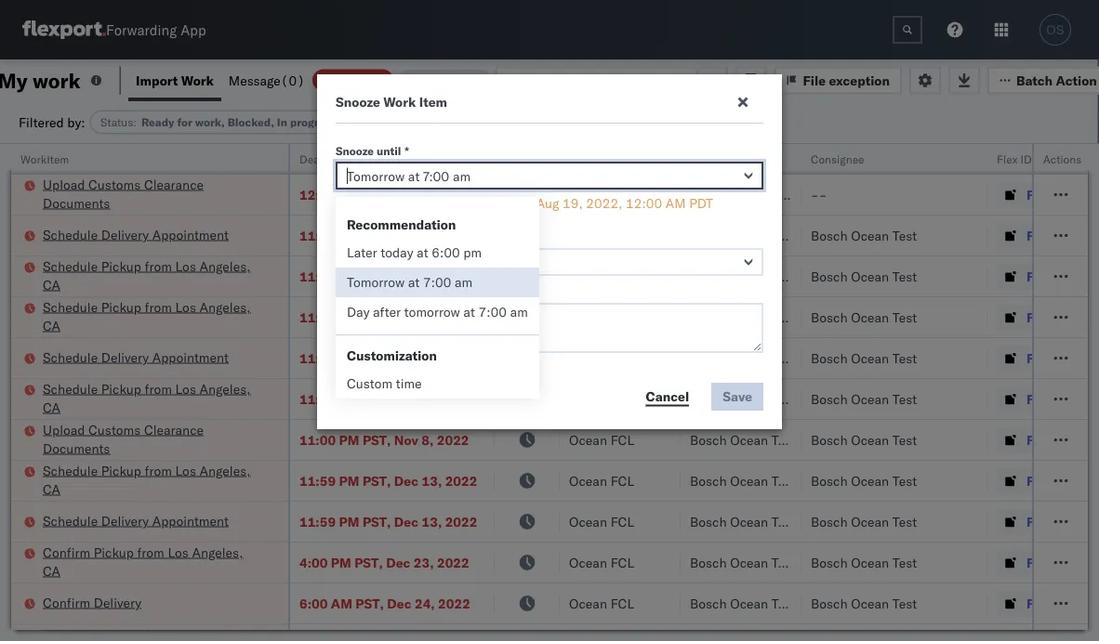 Task type: describe. For each thing, give the bounding box(es) containing it.
delivery for second schedule delivery appointment button from the bottom
[[101, 349, 149, 366]]

pst, down 4:00 pm pst, dec 23, 2022
[[356, 596, 384, 612]]

confirm delivery
[[43, 595, 141, 611]]

3 resize handle column header from the left
[[538, 144, 560, 642]]

deadline
[[467, 195, 518, 212]]

12:00 am pdt, aug 19, 2022
[[300, 187, 480, 203]]

recommendation
[[347, 217, 456, 233]]

760 at risk
[[321, 72, 385, 88]]

205 on track
[[407, 72, 482, 88]]

pm right 11:00
[[339, 432, 360, 448]]

schedule delivery appointment for 1st schedule delivery appointment 'link' from the bottom
[[43, 513, 229, 529]]

760
[[321, 72, 345, 88]]

custom time
[[347, 376, 422, 392]]

3 schedule from the top
[[43, 299, 98, 315]]

Tomorrow at 7:00 am text field
[[336, 162, 764, 190]]

client name
[[690, 152, 753, 166]]

5 4, from the top
[[423, 391, 435, 407]]

reason
[[336, 230, 375, 244]]

(0)
[[281, 72, 305, 88]]

tomorrow
[[404, 304, 460, 320]]

my
[[0, 67, 28, 93]]

appointment for second schedule delivery appointment 'link' from the bottom of the page
[[152, 349, 229, 366]]

risk
[[363, 72, 385, 88]]

am for 12:00 am pdt, aug 19, 2022
[[339, 187, 361, 203]]

message (0)
[[229, 72, 305, 88]]

4 fcl from the top
[[611, 432, 634, 448]]

no
[[436, 115, 451, 129]]

nov up time
[[395, 350, 420, 367]]

1 horizontal spatial am
[[510, 304, 528, 320]]

pdt, up custom time
[[363, 350, 392, 367]]

work for snooze
[[384, 94, 416, 110]]

7 schedule from the top
[[43, 513, 98, 529]]

day after tomorrow at 7:00 am
[[347, 304, 528, 320]]

delivery for "confirm delivery" button
[[94, 595, 141, 611]]

customs for 11:00 pm pst, nov 8, 2022
[[88, 422, 141, 438]]

1 13, from the top
[[422, 473, 442, 489]]

schedule pickup from los angeles, ca link for second 'schedule pickup from los angeles, ca' button
[[43, 298, 264, 335]]

nov down comments
[[395, 309, 420, 326]]

6:00 am pst, dec 24, 2022
[[300, 596, 471, 612]]

status
[[101, 115, 133, 129]]

1 11:59 pm pdt, nov 4, 2022 from the top
[[300, 227, 470, 244]]

1 schedule pickup from los angeles, ca button from the top
[[43, 257, 264, 296]]

after inside list box
[[373, 304, 401, 320]]

filtered by:
[[19, 114, 85, 130]]

upload customs clearance documents link for 11:00 pm pst, nov 8, 2022
[[43, 421, 264, 458]]

confirm delivery link
[[43, 594, 141, 613]]

4 4, from the top
[[423, 350, 435, 367]]

4 schedule from the top
[[43, 349, 98, 366]]

resize handle column header for consignee button
[[966, 144, 988, 642]]

client
[[690, 152, 720, 166]]

3 18894 from the top
[[1067, 555, 1100, 571]]

pm right 4:00
[[331, 555, 351, 571]]

import work button
[[128, 60, 221, 101]]

tomorrow at 7:00 am
[[347, 274, 473, 291]]

at down later today at 6:00 pm
[[408, 274, 420, 291]]

resize handle column header for mode button
[[659, 144, 681, 642]]

confirm delivery button
[[43, 594, 141, 614]]

snoozed : no
[[385, 115, 451, 129]]

dec up 23,
[[394, 514, 419, 530]]

205
[[407, 72, 431, 88]]

tomorrow
[[347, 274, 405, 291]]

upload customs clearance documents button for 12:00 am pdt, aug 19, 2022
[[43, 175, 264, 214]]

1 schedule delivery appointment button from the top
[[43, 226, 229, 246]]

3 4, from the top
[[423, 309, 435, 326]]

4 schedule pickup from los angeles, ca button from the top
[[43, 462, 264, 501]]

am for 6:00 am pst, dec 24, 2022
[[331, 596, 352, 612]]

0 horizontal spatial 6:00
[[300, 596, 328, 612]]

1 4, from the top
[[423, 227, 435, 244]]

flex-18467 for schedule pickup from los angeles, ca link corresponding to 4th 'schedule pickup from los angeles, ca' button from the bottom
[[1027, 268, 1100, 285]]

ca for confirm pickup from los angeles, ca button at the bottom left of page
[[43, 563, 60, 580]]

flex-16602
[[1027, 187, 1100, 203]]

exception
[[829, 72, 890, 88]]

pm up additional
[[339, 268, 360, 285]]

1 schedule from the top
[[43, 227, 98, 243]]

7 ocean fcl from the top
[[569, 555, 634, 571]]

resize handle column header for client name button on the right top
[[780, 144, 802, 642]]

workitem button
[[11, 148, 270, 167]]

additional
[[336, 285, 392, 299]]

2 18894 from the top
[[1067, 514, 1100, 530]]

23,
[[414, 555, 434, 571]]

work for import
[[181, 72, 214, 88]]

pm up later at the top of page
[[339, 227, 360, 244]]

clearance for 11:00 pm pst, nov 8, 2022
[[144, 422, 204, 438]]

18467 for upload customs clearance documents button corresponding to 11:00 pm pst, nov 8, 2022
[[1067, 432, 1100, 448]]

time
[[396, 376, 422, 392]]

flex-18467 for schedule pickup from los angeles, ca link corresponding to 2nd 'schedule pickup from los angeles, ca' button from the bottom of the page
[[1027, 391, 1100, 407]]

forwarding
[[106, 21, 177, 39]]

2 ocean fcl from the top
[[569, 268, 634, 285]]

client name button
[[681, 148, 783, 167]]

snooze until *
[[336, 144, 409, 158]]

status : ready for work, blocked, in progress
[[101, 115, 336, 129]]

documents for 11:00
[[43, 441, 110, 457]]

1 vertical spatial consignee
[[780, 187, 843, 203]]

5 flex- from the top
[[1027, 350, 1067, 367]]

flexport
[[690, 187, 739, 203]]

5 schedule from the top
[[43, 381, 98, 397]]

Max 200 characters text field
[[336, 303, 764, 354]]

2 schedule from the top
[[43, 258, 98, 274]]

note: this is after the deadline of aug 19, 2022, 12:00 am pdt
[[336, 195, 714, 212]]

7 flex- from the top
[[1027, 432, 1067, 448]]

from inside confirm pickup from los angeles, ca
[[137, 545, 164, 561]]

dec left 23,
[[386, 555, 411, 571]]

schedule delivery appointment for third schedule delivery appointment 'link' from the bottom of the page
[[43, 227, 229, 243]]

3 fcl from the top
[[611, 350, 634, 367]]

file
[[803, 72, 826, 88]]

6 fcl from the top
[[611, 514, 634, 530]]

5 fcl from the top
[[611, 473, 634, 489]]

6 11:59 from the top
[[300, 473, 336, 489]]

ready
[[141, 115, 174, 129]]

16602
[[1067, 187, 1100, 203]]

pickup for confirm pickup from los angeles, ca button at the bottom left of page
[[94, 545, 134, 561]]

4 18467 from the top
[[1067, 350, 1100, 367]]

confirm pickup from los angeles, ca
[[43, 545, 243, 580]]

mode button
[[560, 148, 662, 167]]

later today at 6:00 pm
[[347, 245, 482, 261]]

pickup for 4th 'schedule pickup from los angeles, ca' button from the bottom
[[101, 258, 141, 274]]

resize handle column header for workitem button
[[266, 144, 288, 642]]

nov up later today at 6:00 pm
[[395, 227, 420, 244]]

batch
[[1017, 72, 1053, 88]]

dec left 24, on the bottom
[[387, 596, 412, 612]]

batch action button
[[988, 67, 1100, 94]]

actions
[[1044, 152, 1082, 166]]

2 13, from the top
[[422, 514, 442, 530]]

the
[[445, 195, 464, 212]]

5 11:59 pm pdt, nov 4, 2022 from the top
[[300, 391, 470, 407]]

1 flex-18894 from the top
[[1027, 473, 1100, 489]]

pst, for schedule pickup from los angeles, ca
[[363, 473, 391, 489]]

1 horizontal spatial *
[[405, 144, 409, 158]]

work,
[[195, 115, 225, 129]]

0 horizontal spatial aug
[[396, 187, 421, 203]]

customs for 12:00 am pdt, aug 19, 2022
[[88, 176, 141, 193]]

2 schedule pickup from los angeles, ca button from the top
[[43, 298, 264, 337]]

pst, for upload customs clearance documents
[[363, 432, 391, 448]]

import work
[[136, 72, 214, 88]]

2 schedule delivery appointment button from the top
[[43, 348, 229, 369]]

cancel button
[[635, 383, 701, 411]]

5 ocean fcl from the top
[[569, 473, 634, 489]]

upload customs clearance documents for 11:00 pm pst, nov 8, 2022
[[43, 422, 204, 457]]

pm down additional
[[339, 309, 360, 326]]

pm up custom
[[339, 350, 360, 367]]

7 resize handle column header from the left
[[1066, 144, 1088, 642]]

4:00 pm pst, dec 23, 2022
[[300, 555, 470, 571]]

7 11:59 from the top
[[300, 514, 336, 530]]

6 ocean fcl from the top
[[569, 514, 634, 530]]

reason *
[[336, 230, 383, 244]]

3 flex-18894 from the top
[[1027, 555, 1100, 571]]

app
[[181, 21, 206, 39]]

deadline
[[300, 152, 345, 166]]

18467 for second 'schedule pickup from los angeles, ca' button
[[1067, 309, 1100, 326]]

(optional)
[[454, 285, 514, 299]]

of
[[521, 195, 533, 212]]

2 flex- from the top
[[1027, 227, 1067, 244]]

deadline button
[[290, 148, 476, 167]]

7 fcl from the top
[[611, 555, 634, 571]]

my work
[[0, 67, 81, 93]]

1 fcl from the top
[[611, 187, 634, 203]]

upload customs clearance documents button for 11:00 pm pst, nov 8, 2022
[[43, 421, 264, 460]]

4 flex-18467 from the top
[[1027, 350, 1100, 367]]

1 horizontal spatial 19,
[[563, 195, 583, 212]]

os button
[[1035, 8, 1077, 51]]

snooze for work
[[336, 94, 380, 110]]

8,
[[422, 432, 434, 448]]

11 flex- from the top
[[1027, 596, 1067, 612]]

comments
[[394, 285, 450, 299]]

flex id
[[997, 152, 1032, 166]]

until
[[377, 144, 401, 158]]

schedule pickup from los angeles, ca for first 'schedule pickup from los angeles, ca' button from the bottom of the page
[[43, 463, 251, 498]]

2 4, from the top
[[423, 268, 435, 285]]

flexport. image
[[22, 20, 106, 39]]

8 fcl from the top
[[611, 596, 634, 612]]

ca for second 'schedule pickup from los angeles, ca' button
[[43, 318, 60, 334]]

file exception
[[803, 72, 890, 88]]

resize handle column header for deadline button
[[473, 144, 495, 642]]

schedule pickup from los angeles, ca link for first 'schedule pickup from los angeles, ca' button from the bottom of the page
[[43, 462, 264, 499]]

4 flex-18894 from the top
[[1027, 596, 1100, 612]]

action
[[1056, 72, 1098, 88]]

for
[[177, 115, 192, 129]]

schedule delivery appointment for second schedule delivery appointment 'link' from the bottom of the page
[[43, 349, 229, 366]]

angeles, inside confirm pickup from los angeles, ca
[[192, 545, 243, 561]]

at left the risk
[[348, 72, 360, 88]]

pickup for 2nd 'schedule pickup from los angeles, ca' button from the bottom of the page
[[101, 381, 141, 397]]

18467 for 2nd 'schedule pickup from los angeles, ca' button from the bottom of the page
[[1067, 391, 1100, 407]]

10 flex- from the top
[[1027, 555, 1067, 571]]

documents for 12:00
[[43, 195, 110, 211]]

pm down 11:00 pm pst, nov 8, 2022
[[339, 473, 360, 489]]

schedule pickup from los angeles, ca link for 4th 'schedule pickup from los angeles, ca' button from the bottom
[[43, 257, 264, 294]]

2 11:59 pm pst, dec 13, 2022 from the top
[[300, 514, 478, 530]]

8 ocean fcl from the top
[[569, 596, 634, 612]]

1 horizontal spatial aug
[[537, 195, 559, 212]]

1 horizontal spatial 12:00
[[626, 195, 663, 212]]

ca for first 'schedule pickup from los angeles, ca' button from the bottom of the page
[[43, 481, 60, 498]]

6 flex- from the top
[[1027, 391, 1067, 407]]

los inside confirm pickup from los angeles, ca
[[168, 545, 189, 561]]

4 flex- from the top
[[1027, 309, 1067, 326]]

is
[[400, 195, 410, 212]]

consignee inside consignee button
[[811, 152, 865, 166]]

pdt, for second 'schedule pickup from los angeles, ca' button
[[363, 309, 392, 326]]

0 horizontal spatial 12:00
[[300, 187, 336, 203]]

consignee button
[[802, 148, 969, 167]]

list box containing later today at 6:00 pm
[[336, 238, 539, 327]]

os
[[1047, 23, 1065, 37]]

confirm pickup from los angeles, ca link
[[43, 544, 264, 581]]

today
[[381, 245, 414, 261]]

3 11:59 from the top
[[300, 309, 336, 326]]

upload for 11:00 pm pst, nov 8, 2022
[[43, 422, 85, 438]]

4 11:59 from the top
[[300, 350, 336, 367]]

note:
[[336, 195, 368, 212]]

3 schedule delivery appointment button from the top
[[43, 512, 229, 533]]

6 schedule from the top
[[43, 463, 98, 479]]

upload customs clearance documents link for 12:00 am pdt, aug 19, 2022
[[43, 175, 264, 213]]

1 vertical spatial *
[[379, 230, 383, 244]]

4 ocean fcl from the top
[[569, 432, 634, 448]]

2 schedule delivery appointment link from the top
[[43, 348, 229, 367]]



Task type: locate. For each thing, give the bounding box(es) containing it.
nov
[[395, 227, 420, 244], [395, 268, 420, 285], [395, 309, 420, 326], [395, 350, 420, 367], [395, 391, 420, 407], [394, 432, 419, 448]]

1 resize handle column header from the left
[[266, 144, 288, 642]]

aug right of
[[537, 195, 559, 212]]

3 11:59 pm pdt, nov 4, 2022 from the top
[[300, 309, 470, 326]]

1 vertical spatial schedule delivery appointment
[[43, 349, 229, 366]]

19, left the at the top of page
[[424, 187, 445, 203]]

clearance for 12:00 am pdt, aug 19, 2022
[[144, 176, 204, 193]]

6:00 left pm
[[432, 245, 460, 261]]

2 11:59 from the top
[[300, 268, 336, 285]]

schedule pickup from los angeles, ca for 2nd 'schedule pickup from los angeles, ca' button from the bottom of the page
[[43, 381, 251, 416]]

: left the ready
[[133, 115, 137, 129]]

2 vertical spatial schedule delivery appointment link
[[43, 512, 229, 531]]

1 vertical spatial appointment
[[152, 349, 229, 366]]

1 schedule pickup from los angeles, ca from the top
[[43, 258, 251, 293]]

1 documents from the top
[[43, 195, 110, 211]]

0 vertical spatial upload customs clearance documents
[[43, 176, 204, 211]]

at down (optional)
[[464, 304, 475, 320]]

snooze left until
[[336, 144, 374, 158]]

2 upload from the top
[[43, 422, 85, 438]]

11:59
[[300, 227, 336, 244], [300, 268, 336, 285], [300, 309, 336, 326], [300, 350, 336, 367], [300, 391, 336, 407], [300, 473, 336, 489], [300, 514, 336, 530]]

delivery for 3rd schedule delivery appointment button from the bottom
[[101, 227, 149, 243]]

3 appointment from the top
[[152, 513, 229, 529]]

am down 4:00 pm pst, dec 23, 2022
[[331, 596, 352, 612]]

1 - from the left
[[811, 187, 819, 203]]

1 vertical spatial am
[[510, 304, 528, 320]]

6:00 down 4:00
[[300, 596, 328, 612]]

filtered
[[19, 114, 64, 130]]

2 flex-18894 from the top
[[1027, 514, 1100, 530]]

: left no
[[428, 115, 431, 129]]

11:00
[[300, 432, 336, 448]]

1 horizontal spatial :
[[428, 115, 431, 129]]

1 confirm from the top
[[43, 545, 90, 561]]

1 horizontal spatial 7:00
[[479, 304, 507, 320]]

6 flex-18467 from the top
[[1027, 432, 1100, 448]]

pst,
[[363, 432, 391, 448], [363, 473, 391, 489], [363, 514, 391, 530], [355, 555, 383, 571], [356, 596, 384, 612]]

2 flex-18467 from the top
[[1027, 268, 1100, 285]]

Search Work text field
[[495, 67, 698, 94]]

forwarding app
[[106, 21, 206, 39]]

confirm for confirm delivery
[[43, 595, 90, 611]]

upload for 12:00 am pdt, aug 19, 2022
[[43, 176, 85, 193]]

pdt, for 12:00 am pdt, aug 19, 2022's upload customs clearance documents button
[[364, 187, 393, 203]]

11:59 pm pdt, nov 4, 2022 up additional
[[300, 268, 470, 285]]

schedule pickup from los angeles, ca for 4th 'schedule pickup from los angeles, ca' button from the bottom
[[43, 258, 251, 293]]

1 11:59 pm pst, dec 13, 2022 from the top
[[300, 473, 478, 489]]

confirm down confirm pickup from los angeles, ca
[[43, 595, 90, 611]]

3 flex-18467 from the top
[[1027, 309, 1100, 326]]

11:59 up 11:00
[[300, 391, 336, 407]]

1 vertical spatial upload customs clearance documents button
[[43, 421, 264, 460]]

aug up recommendation in the top left of the page
[[396, 187, 421, 203]]

4, down the 'tomorrow' at left top
[[423, 350, 435, 367]]

delivery for 1st schedule delivery appointment button from the bottom of the page
[[101, 513, 149, 529]]

flexport demo consignee
[[690, 187, 843, 203]]

2 schedule delivery appointment from the top
[[43, 349, 229, 366]]

0 vertical spatial appointment
[[152, 227, 229, 243]]

4, down additional comments (optional)
[[423, 309, 435, 326]]

7:00 down (optional)
[[479, 304, 507, 320]]

1 vertical spatial work
[[384, 94, 416, 110]]

18467
[[1067, 227, 1100, 244], [1067, 268, 1100, 285], [1067, 309, 1100, 326], [1067, 350, 1100, 367], [1067, 391, 1100, 407], [1067, 432, 1100, 448]]

pst, up 4:00 pm pst, dec 23, 2022
[[363, 514, 391, 530]]

pm
[[339, 227, 360, 244], [339, 268, 360, 285], [339, 309, 360, 326], [339, 350, 360, 367], [339, 391, 360, 407], [339, 432, 360, 448], [339, 473, 360, 489], [339, 514, 360, 530], [331, 555, 351, 571]]

pdt, up later at the top of page
[[363, 227, 392, 244]]

flex-18894
[[1027, 473, 1100, 489], [1027, 514, 1100, 530], [1027, 555, 1100, 571], [1027, 596, 1100, 612]]

am down (optional)
[[510, 304, 528, 320]]

0 vertical spatial upload customs clearance documents button
[[43, 175, 264, 214]]

snooze down "760 at risk"
[[336, 94, 380, 110]]

after right 'is'
[[413, 195, 441, 212]]

from
[[145, 258, 172, 274], [145, 299, 172, 315], [145, 381, 172, 397], [145, 463, 172, 479], [137, 545, 164, 561]]

*
[[405, 144, 409, 158], [379, 230, 383, 244]]

aug
[[396, 187, 421, 203], [537, 195, 559, 212]]

1 appointment from the top
[[152, 227, 229, 243]]

pm
[[464, 245, 482, 261]]

pdt
[[690, 195, 714, 212]]

4 18894 from the top
[[1067, 596, 1100, 612]]

ca for 2nd 'schedule pickup from los angeles, ca' button from the bottom of the page
[[43, 400, 60, 416]]

3 schedule delivery appointment from the top
[[43, 513, 229, 529]]

19, left 2022,
[[563, 195, 583, 212]]

0 horizontal spatial *
[[379, 230, 383, 244]]

resize handle column header
[[266, 144, 288, 642], [473, 144, 495, 642], [538, 144, 560, 642], [659, 144, 681, 642], [780, 144, 802, 642], [966, 144, 988, 642], [1066, 144, 1088, 642]]

snooze
[[336, 94, 380, 110], [336, 144, 374, 158], [504, 152, 541, 166]]

4 11:59 pm pdt, nov 4, 2022 from the top
[[300, 350, 470, 367]]

ca inside confirm pickup from los angeles, ca
[[43, 563, 60, 580]]

1 vertical spatial confirm
[[43, 595, 90, 611]]

confirm
[[43, 545, 90, 561], [43, 595, 90, 611]]

confirm up confirm delivery
[[43, 545, 90, 561]]

24,
[[415, 596, 435, 612]]

after right day
[[373, 304, 401, 320]]

snoozed
[[385, 115, 428, 129]]

13, down 8,
[[422, 473, 442, 489]]

confirm pickup from los angeles, ca button
[[43, 544, 264, 583]]

nov up comments
[[395, 268, 420, 285]]

customs
[[88, 176, 141, 193], [88, 422, 141, 438]]

1 vertical spatial 7:00
[[479, 304, 507, 320]]

work
[[181, 72, 214, 88], [384, 94, 416, 110]]

in
[[277, 115, 287, 129]]

blocked,
[[228, 115, 274, 129]]

4 resize handle column header from the left
[[659, 144, 681, 642]]

confirm for confirm pickup from los angeles, ca
[[43, 545, 90, 561]]

* right until
[[405, 144, 409, 158]]

1 vertical spatial 13,
[[422, 514, 442, 530]]

0 vertical spatial 6:00
[[432, 245, 460, 261]]

1 vertical spatial after
[[373, 304, 401, 320]]

13, up 23,
[[422, 514, 442, 530]]

11:59 up additional
[[300, 268, 336, 285]]

Select snooze reason text field
[[336, 248, 764, 276]]

12:00 right 2022,
[[626, 195, 663, 212]]

6 resize handle column header from the left
[[966, 144, 988, 642]]

1 schedule pickup from los angeles, ca link from the top
[[43, 257, 264, 294]]

1 upload customs clearance documents button from the top
[[43, 175, 264, 214]]

am left pdt
[[666, 195, 686, 212]]

4 schedule pickup from los angeles, ca link from the top
[[43, 462, 264, 499]]

4,
[[423, 227, 435, 244], [423, 268, 435, 285], [423, 309, 435, 326], [423, 350, 435, 367], [423, 391, 435, 407]]

11:59 pm pdt, nov 4, 2022 up custom time
[[300, 350, 470, 367]]

forwarding app link
[[22, 20, 206, 39]]

1 vertical spatial 6:00
[[300, 596, 328, 612]]

1 clearance from the top
[[144, 176, 204, 193]]

upload customs clearance documents for 12:00 am pdt, aug 19, 2022
[[43, 176, 204, 211]]

0 horizontal spatial 19,
[[424, 187, 445, 203]]

5 flex-18467 from the top
[[1027, 391, 1100, 407]]

pdt, up additional
[[363, 268, 392, 285]]

1 11:59 from the top
[[300, 227, 336, 244]]

work inside import work "button"
[[181, 72, 214, 88]]

batch action
[[1017, 72, 1098, 88]]

11:00 pm pst, nov 8, 2022
[[300, 432, 469, 448]]

8 flex- from the top
[[1027, 473, 1067, 489]]

2 11:59 pm pdt, nov 4, 2022 from the top
[[300, 268, 470, 285]]

1 vertical spatial schedule delivery appointment button
[[43, 348, 229, 369]]

1 vertical spatial upload customs clearance documents
[[43, 422, 204, 457]]

1 schedule delivery appointment link from the top
[[43, 226, 229, 244]]

pickup
[[101, 258, 141, 274], [101, 299, 141, 315], [101, 381, 141, 397], [101, 463, 141, 479], [94, 545, 134, 561]]

3 schedule pickup from los angeles, ca from the top
[[43, 381, 251, 416]]

6 18467 from the top
[[1067, 432, 1100, 448]]

12:00 down deadline
[[300, 187, 336, 203]]

* up today
[[379, 230, 383, 244]]

appointment for 1st schedule delivery appointment 'link' from the bottom
[[152, 513, 229, 529]]

workitem
[[20, 152, 69, 166]]

1 horizontal spatial 6:00
[[432, 245, 460, 261]]

1 vertical spatial upload
[[43, 422, 85, 438]]

0 horizontal spatial am
[[455, 274, 473, 291]]

11:59 pm pst, dec 13, 2022 down 11:00 pm pst, nov 8, 2022
[[300, 473, 478, 489]]

on
[[434, 72, 449, 88]]

5 resize handle column header from the left
[[780, 144, 802, 642]]

dec down 11:00 pm pst, nov 8, 2022
[[394, 473, 419, 489]]

0 vertical spatial consignee
[[811, 152, 865, 166]]

5 18467 from the top
[[1067, 391, 1100, 407]]

1 customs from the top
[[88, 176, 141, 193]]

am
[[455, 274, 473, 291], [510, 304, 528, 320]]

snooze work item
[[336, 94, 447, 110]]

flex-18467 button
[[997, 223, 1100, 249], [997, 223, 1100, 249], [997, 264, 1100, 290], [997, 264, 1100, 290], [997, 305, 1100, 331], [997, 305, 1100, 331], [997, 346, 1100, 372], [997, 346, 1100, 372], [997, 387, 1100, 413], [997, 387, 1100, 413], [997, 427, 1100, 454], [997, 427, 1100, 454]]

2 fcl from the top
[[611, 268, 634, 285]]

test
[[772, 227, 797, 244], [893, 227, 918, 244], [772, 268, 797, 285], [893, 268, 918, 285], [772, 309, 797, 326], [893, 309, 918, 326], [772, 350, 797, 367], [893, 350, 918, 367], [772, 391, 797, 407], [893, 391, 918, 407], [772, 432, 797, 448], [893, 432, 918, 448], [772, 473, 797, 489], [893, 473, 918, 489], [772, 514, 797, 530], [893, 514, 918, 530], [772, 555, 797, 571], [893, 555, 918, 571], [772, 596, 797, 612], [893, 596, 918, 612]]

confirm inside confirm pickup from los angeles, ca
[[43, 545, 90, 561]]

flex-16602 button
[[997, 182, 1100, 208], [997, 182, 1100, 208]]

1 flex-18467 from the top
[[1027, 227, 1100, 244]]

0 vertical spatial 11:59 pm pst, dec 13, 2022
[[300, 473, 478, 489]]

1 vertical spatial documents
[[43, 441, 110, 457]]

2 upload customs clearance documents from the top
[[43, 422, 204, 457]]

pst, down 11:00 pm pst, nov 8, 2022
[[363, 473, 391, 489]]

0 vertical spatial work
[[181, 72, 214, 88]]

--
[[811, 187, 827, 203]]

pst, for confirm pickup from los angeles, ca
[[355, 555, 383, 571]]

:
[[133, 115, 137, 129], [428, 115, 431, 129]]

4, right time
[[423, 391, 435, 407]]

2 resize handle column header from the left
[[473, 144, 495, 642]]

1 ocean fcl from the top
[[569, 187, 634, 203]]

2 clearance from the top
[[144, 422, 204, 438]]

track
[[452, 72, 482, 88]]

snooze up note: this is after the deadline of aug 19, 2022, 12:00 am pdt
[[504, 152, 541, 166]]

ocean
[[569, 187, 607, 203], [730, 227, 769, 244], [851, 227, 890, 244], [569, 268, 607, 285], [730, 268, 769, 285], [851, 268, 890, 285], [730, 309, 769, 326], [851, 309, 890, 326], [569, 350, 607, 367], [730, 350, 769, 367], [851, 350, 890, 367], [730, 391, 769, 407], [851, 391, 890, 407], [569, 432, 607, 448], [730, 432, 769, 448], [851, 432, 890, 448], [569, 473, 607, 489], [730, 473, 769, 489], [851, 473, 890, 489], [569, 514, 607, 530], [730, 514, 769, 530], [851, 514, 890, 530], [569, 555, 607, 571], [730, 555, 769, 571], [851, 555, 890, 571], [569, 596, 607, 612], [730, 596, 769, 612], [851, 596, 890, 612]]

2 vertical spatial schedule delivery appointment button
[[43, 512, 229, 533]]

0 vertical spatial after
[[413, 195, 441, 212]]

schedule
[[43, 227, 98, 243], [43, 258, 98, 274], [43, 299, 98, 315], [43, 349, 98, 366], [43, 381, 98, 397], [43, 463, 98, 479], [43, 513, 98, 529]]

1 schedule delivery appointment from the top
[[43, 227, 229, 243]]

consignee right demo
[[780, 187, 843, 203]]

0 vertical spatial upload
[[43, 176, 85, 193]]

pst, left 8,
[[363, 432, 391, 448]]

0 vertical spatial confirm
[[43, 545, 90, 561]]

1 horizontal spatial after
[[413, 195, 441, 212]]

pdt,
[[364, 187, 393, 203], [363, 227, 392, 244], [363, 268, 392, 285], [363, 309, 392, 326], [363, 350, 392, 367], [363, 391, 392, 407]]

2 schedule pickup from los angeles, ca from the top
[[43, 299, 251, 334]]

pdt, down additional
[[363, 309, 392, 326]]

None text field
[[893, 16, 923, 44]]

consignee up --
[[811, 152, 865, 166]]

1 vertical spatial 11:59 pm pst, dec 13, 2022
[[300, 514, 478, 530]]

appointment for third schedule delivery appointment 'link' from the bottom of the page
[[152, 227, 229, 243]]

11:59 down 11:00
[[300, 473, 336, 489]]

message
[[229, 72, 281, 88]]

4 ca from the top
[[43, 481, 60, 498]]

am left the this
[[339, 187, 361, 203]]

pdt, left time
[[363, 391, 392, 407]]

0 vertical spatial clearance
[[144, 176, 204, 193]]

0 horizontal spatial 7:00
[[423, 274, 452, 291]]

flex-
[[1027, 187, 1067, 203], [1027, 227, 1067, 244], [1027, 268, 1067, 285], [1027, 309, 1067, 326], [1027, 350, 1067, 367], [1027, 391, 1067, 407], [1027, 432, 1067, 448], [1027, 473, 1067, 489], [1027, 514, 1067, 530], [1027, 555, 1067, 571], [1027, 596, 1067, 612]]

0 horizontal spatial :
[[133, 115, 137, 129]]

1 ca from the top
[[43, 277, 60, 293]]

flex-18894 button
[[997, 468, 1100, 494], [997, 468, 1100, 494], [997, 509, 1100, 535], [997, 509, 1100, 535], [997, 550, 1100, 576], [997, 550, 1100, 576], [997, 591, 1100, 617], [997, 591, 1100, 617]]

11:59 pm pst, dec 13, 2022 up 4:00 pm pst, dec 23, 2022
[[300, 514, 478, 530]]

3 ocean fcl from the top
[[569, 350, 634, 367]]

0 vertical spatial documents
[[43, 195, 110, 211]]

0 vertical spatial 13,
[[422, 473, 442, 489]]

5 11:59 from the top
[[300, 391, 336, 407]]

pdt, for 4th 'schedule pickup from los angeles, ca' button from the bottom
[[363, 268, 392, 285]]

0 vertical spatial customs
[[88, 176, 141, 193]]

11:59 pm pst, dec 13, 2022
[[300, 473, 478, 489], [300, 514, 478, 530]]

consignee
[[811, 152, 865, 166], [780, 187, 843, 203]]

6:00 inside list box
[[432, 245, 460, 261]]

: for snoozed
[[428, 115, 431, 129]]

: for status
[[133, 115, 137, 129]]

confirm inside confirm delivery link
[[43, 595, 90, 611]]

4 schedule pickup from los angeles, ca from the top
[[43, 463, 251, 498]]

0 horizontal spatial after
[[373, 304, 401, 320]]

7:00 up day after tomorrow at 7:00 am
[[423, 274, 452, 291]]

0 vertical spatial 7:00
[[423, 274, 452, 291]]

11:59 down note: at the left top of page
[[300, 227, 336, 244]]

schedule pickup from los angeles, ca for second 'schedule pickup from los angeles, ca' button
[[43, 299, 251, 334]]

1 upload customs clearance documents from the top
[[43, 176, 204, 211]]

pst, up 6:00 am pst, dec 24, 2022
[[355, 555, 383, 571]]

flex
[[997, 152, 1018, 166]]

pm up 4:00 pm pst, dec 23, 2022
[[339, 514, 360, 530]]

2 - from the left
[[819, 187, 827, 203]]

work up snoozed
[[384, 94, 416, 110]]

schedule pickup from los angeles, ca link for 2nd 'schedule pickup from los angeles, ca' button from the bottom of the page
[[43, 380, 264, 417]]

18467 for 4th 'schedule pickup from los angeles, ca' button from the bottom
[[1067, 268, 1100, 285]]

flex-18467 for schedule pickup from los angeles, ca link related to second 'schedule pickup from los angeles, ca' button
[[1027, 309, 1100, 326]]

11:59 pm pdt, nov 4, 2022 up today
[[300, 227, 470, 244]]

work
[[33, 67, 81, 93]]

nov left 8,
[[394, 432, 419, 448]]

pdt, left 'is'
[[364, 187, 393, 203]]

5 ca from the top
[[43, 563, 60, 580]]

this
[[372, 195, 397, 212]]

list box
[[336, 238, 539, 327]]

3 ca from the top
[[43, 400, 60, 416]]

0 vertical spatial schedule delivery appointment button
[[43, 226, 229, 246]]

ocean fcl
[[569, 187, 634, 203], [569, 268, 634, 285], [569, 350, 634, 367], [569, 432, 634, 448], [569, 473, 634, 489], [569, 514, 634, 530], [569, 555, 634, 571], [569, 596, 634, 612]]

later
[[347, 245, 377, 261]]

flex id button
[[988, 148, 1100, 167]]

schedule pickup from los angeles, ca link
[[43, 257, 264, 294], [43, 298, 264, 335], [43, 380, 264, 417], [43, 462, 264, 499]]

9 flex- from the top
[[1027, 514, 1067, 530]]

ca for 4th 'schedule pickup from los angeles, ca' button from the bottom
[[43, 277, 60, 293]]

mode
[[569, 152, 598, 166]]

11:59 up 4:00
[[300, 514, 336, 530]]

1 flex- from the top
[[1027, 187, 1067, 203]]

1 vertical spatial upload customs clearance documents link
[[43, 421, 264, 458]]

0 vertical spatial schedule delivery appointment
[[43, 227, 229, 243]]

2 upload customs clearance documents button from the top
[[43, 421, 264, 460]]

cancel
[[646, 388, 690, 405]]

pickup for first 'schedule pickup from los angeles, ca' button from the bottom of the page
[[101, 463, 141, 479]]

pdt, for 2nd 'schedule pickup from los angeles, ca' button from the bottom of the page
[[363, 391, 392, 407]]

1 upload from the top
[[43, 176, 85, 193]]

demo
[[742, 187, 777, 203]]

3 schedule pickup from los angeles, ca button from the top
[[43, 380, 264, 419]]

11:59 pm pdt, nov 4, 2022 up 11:00 pm pst, nov 8, 2022
[[300, 391, 470, 407]]

1 horizontal spatial work
[[384, 94, 416, 110]]

2 vertical spatial schedule delivery appointment
[[43, 513, 229, 529]]

work right import
[[181, 72, 214, 88]]

0 horizontal spatial work
[[181, 72, 214, 88]]

1 18467 from the top
[[1067, 227, 1100, 244]]

flex-18467 for upload customs clearance documents link corresponding to 11:00 pm pst, nov 8, 2022
[[1027, 432, 1100, 448]]

4, up later today at 6:00 pm
[[423, 227, 435, 244]]

am down pm
[[455, 274, 473, 291]]

0 vertical spatial *
[[405, 144, 409, 158]]

after
[[413, 195, 441, 212], [373, 304, 401, 320]]

0 vertical spatial am
[[455, 274, 473, 291]]

2 vertical spatial appointment
[[152, 513, 229, 529]]

1 18894 from the top
[[1067, 473, 1100, 489]]

0 vertical spatial schedule delivery appointment link
[[43, 226, 229, 244]]

4, up additional comments (optional)
[[423, 268, 435, 285]]

3 schedule delivery appointment link from the top
[[43, 512, 229, 531]]

snooze for until
[[336, 144, 374, 158]]

bosch
[[690, 227, 727, 244], [811, 227, 848, 244], [690, 268, 727, 285], [811, 268, 848, 285], [690, 309, 727, 326], [811, 309, 848, 326], [690, 350, 727, 367], [811, 350, 848, 367], [690, 391, 727, 407], [811, 391, 848, 407], [690, 432, 727, 448], [811, 432, 848, 448], [690, 473, 727, 489], [811, 473, 848, 489], [690, 514, 727, 530], [811, 514, 848, 530], [690, 555, 727, 571], [811, 555, 848, 571], [690, 596, 727, 612], [811, 596, 848, 612]]

1 vertical spatial clearance
[[144, 422, 204, 438]]

at right today
[[417, 245, 429, 261]]

schedule delivery appointment
[[43, 227, 229, 243], [43, 349, 229, 366], [43, 513, 229, 529]]

2 ca from the top
[[43, 318, 60, 334]]

3 18467 from the top
[[1067, 309, 1100, 326]]

by:
[[67, 114, 85, 130]]

2 upload customs clearance documents link from the top
[[43, 421, 264, 458]]

1 vertical spatial schedule delivery appointment link
[[43, 348, 229, 367]]

nov right custom
[[395, 391, 420, 407]]

schedule delivery appointment button
[[43, 226, 229, 246], [43, 348, 229, 369], [43, 512, 229, 533]]

pickup for second 'schedule pickup from los angeles, ca' button
[[101, 299, 141, 315]]

11:59 pm pdt, nov 4, 2022 down additional
[[300, 309, 470, 326]]

3 flex- from the top
[[1027, 268, 1067, 285]]

1 vertical spatial customs
[[88, 422, 141, 438]]

pm up 11:00 pm pst, nov 8, 2022
[[339, 391, 360, 407]]

11:59 left customization
[[300, 350, 336, 367]]

pickup inside confirm pickup from los angeles, ca
[[94, 545, 134, 561]]

11:59 left day
[[300, 309, 336, 326]]

id
[[1021, 152, 1032, 166]]

0 vertical spatial upload customs clearance documents link
[[43, 175, 264, 213]]

2 appointment from the top
[[152, 349, 229, 366]]

delivery inside confirm delivery link
[[94, 595, 141, 611]]



Task type: vqa. For each thing, say whether or not it's contained in the screenshot.


